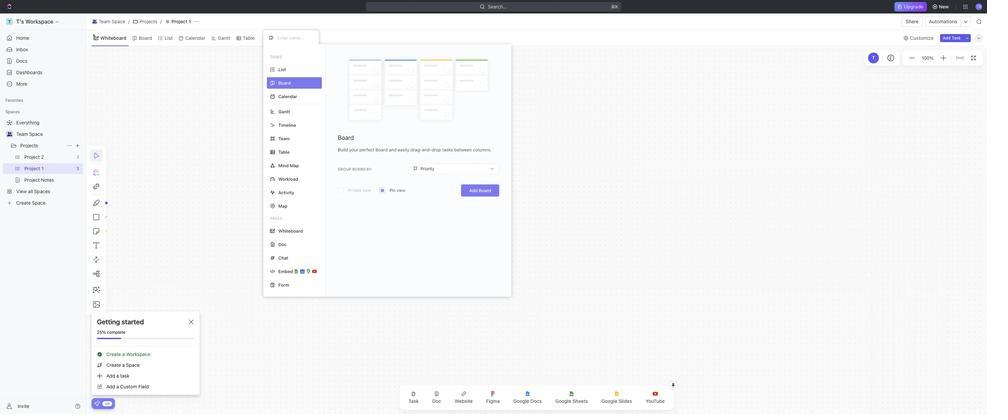 Task type: locate. For each thing, give the bounding box(es) containing it.
add down automations button
[[943, 35, 951, 40]]

team space up whiteboard link
[[99, 19, 125, 24]]

docs
[[16, 58, 27, 64], [531, 399, 542, 405]]

figma
[[486, 399, 500, 405]]

1 horizontal spatial projects
[[140, 19, 157, 24]]

0 horizontal spatial whiteboard
[[100, 35, 126, 41]]

0 vertical spatial team space
[[99, 19, 125, 24]]

1 horizontal spatial gantt
[[278, 109, 290, 114]]

0 horizontal spatial space
[[29, 131, 43, 137]]

1 google from the left
[[513, 399, 529, 405]]

0 vertical spatial projects link
[[131, 18, 159, 26]]

1 vertical spatial whiteboard
[[278, 229, 303, 234]]

0 vertical spatial table
[[243, 35, 255, 41]]

favorites button
[[3, 97, 26, 105]]

a up the task
[[122, 363, 125, 369]]

view right pin at the top left of page
[[397, 188, 405, 193]]

doc up chat
[[278, 242, 287, 248]]

calendar
[[185, 35, 205, 41], [278, 94, 297, 99]]

a left the task
[[116, 374, 119, 379]]

team space link
[[90, 18, 127, 26], [16, 129, 82, 140]]

tree inside sidebar navigation
[[3, 118, 83, 209]]

1 vertical spatial gantt
[[278, 109, 290, 114]]

dashboards
[[16, 70, 42, 75]]

task down automations button
[[952, 35, 961, 40]]

map down activity
[[278, 204, 287, 209]]

chat
[[278, 256, 288, 261]]

between
[[454, 147, 472, 153]]

and
[[389, 147, 397, 153]]

share
[[906, 19, 919, 24]]

create a space
[[106, 363, 140, 369]]

slides
[[619, 399, 632, 405]]

whiteboard down pages on the left of page
[[278, 229, 303, 234]]

team down timeline
[[278, 136, 290, 141]]

⌘k
[[611, 4, 619, 9]]

create up create a space at bottom
[[106, 352, 121, 358]]

0 horizontal spatial docs
[[16, 58, 27, 64]]

view button
[[263, 30, 285, 46]]

list
[[165, 35, 173, 41], [278, 67, 286, 72]]

sidebar navigation
[[0, 14, 86, 415]]

columns.
[[473, 147, 492, 153]]

space
[[112, 19, 125, 24], [29, 131, 43, 137], [126, 363, 140, 369]]

0 vertical spatial whiteboard
[[100, 35, 126, 41]]

add inside button
[[943, 35, 951, 40]]

new button
[[930, 1, 953, 12]]

team right user group image
[[16, 131, 28, 137]]

3 google from the left
[[602, 399, 618, 405]]

1 vertical spatial table
[[278, 150, 290, 155]]

projects inside sidebar navigation
[[20, 143, 38, 149]]

0 horizontal spatial projects
[[20, 143, 38, 149]]

whiteboard link
[[99, 33, 126, 43]]

0 horizontal spatial task
[[409, 399, 419, 405]]

share button
[[902, 16, 923, 27]]

1 view from the left
[[362, 188, 371, 193]]

google left sheets
[[555, 399, 571, 405]]

table right gantt link
[[243, 35, 255, 41]]

gantt up timeline
[[278, 109, 290, 114]]

a down add a task
[[116, 385, 119, 390]]

0 horizontal spatial map
[[278, 204, 287, 209]]

1 horizontal spatial team space
[[99, 19, 125, 24]]

inbox
[[16, 47, 28, 52]]

list down tasks
[[278, 67, 286, 72]]

0 horizontal spatial google
[[513, 399, 529, 405]]

tree containing team space
[[3, 118, 83, 209]]

1 vertical spatial docs
[[531, 399, 542, 405]]

add down priority dropdown button
[[469, 188, 478, 194]]

1 vertical spatial task
[[409, 399, 419, 405]]

list link
[[163, 33, 173, 43]]

priority
[[421, 167, 434, 172]]

google sheets button
[[550, 388, 594, 409]]

team space right user group image
[[16, 131, 43, 137]]

add task
[[943, 35, 961, 40]]

/
[[128, 19, 130, 24], [160, 19, 162, 24]]

spaces
[[5, 109, 20, 115]]

google
[[513, 399, 529, 405], [555, 399, 571, 405], [602, 399, 618, 405]]

project
[[172, 19, 187, 24]]

0 vertical spatial calendar
[[185, 35, 205, 41]]

0 horizontal spatial table
[[243, 35, 255, 41]]

tree
[[3, 118, 83, 209]]

add
[[943, 35, 951, 40], [469, 188, 478, 194], [106, 374, 115, 379], [106, 385, 115, 390]]

calendar up timeline
[[278, 94, 297, 99]]

1 create from the top
[[106, 352, 121, 358]]

0 horizontal spatial team space link
[[16, 129, 82, 140]]

task inside "button"
[[409, 399, 419, 405]]

1 vertical spatial projects link
[[20, 141, 64, 151]]

view right "private"
[[362, 188, 371, 193]]

0 vertical spatial task
[[952, 35, 961, 40]]

1 horizontal spatial google
[[555, 399, 571, 405]]

google left slides on the bottom of page
[[602, 399, 618, 405]]

a
[[122, 352, 125, 358], [122, 363, 125, 369], [116, 374, 119, 379], [116, 385, 119, 390]]

0 horizontal spatial team
[[16, 131, 28, 137]]

google right figma
[[513, 399, 529, 405]]

view for pin view
[[397, 188, 405, 193]]

add left the task
[[106, 374, 115, 379]]

group board by:
[[338, 167, 373, 172]]

build your perfect board and easily drag-and-drop tasks between columns.
[[338, 147, 492, 153]]

space right user group image
[[29, 131, 43, 137]]

space down create a workspace
[[126, 363, 140, 369]]

0 vertical spatial docs
[[16, 58, 27, 64]]

0 vertical spatial doc
[[278, 242, 287, 248]]

a up create a space at bottom
[[122, 352, 125, 358]]

create
[[106, 352, 121, 358], [106, 363, 121, 369]]

1 horizontal spatial space
[[112, 19, 125, 24]]

figma button
[[481, 388, 505, 409]]

1 horizontal spatial doc
[[432, 399, 441, 405]]

add board
[[469, 188, 491, 194]]

0 horizontal spatial view
[[362, 188, 371, 193]]

1 horizontal spatial docs
[[531, 399, 542, 405]]

whiteboard
[[100, 35, 126, 41], [278, 229, 303, 234]]

1 vertical spatial projects
[[20, 143, 38, 149]]

1 horizontal spatial /
[[160, 19, 162, 24]]

embed
[[278, 269, 293, 275]]

google sheets
[[555, 399, 588, 405]]

task
[[952, 35, 961, 40], [409, 399, 419, 405]]

task left doc button
[[409, 399, 419, 405]]

Enter name... field
[[277, 35, 313, 41]]

0 horizontal spatial /
[[128, 19, 130, 24]]

create up add a task
[[106, 363, 121, 369]]

0 vertical spatial gantt
[[218, 35, 230, 41]]

whiteboard left the board link
[[100, 35, 126, 41]]

0 vertical spatial space
[[112, 19, 125, 24]]

1 horizontal spatial list
[[278, 67, 286, 72]]

space up whiteboard link
[[112, 19, 125, 24]]

1 horizontal spatial table
[[278, 150, 290, 155]]

list down project 1 link
[[165, 35, 173, 41]]

add a custom field
[[106, 385, 149, 390]]

team
[[99, 19, 110, 24], [16, 131, 28, 137], [278, 136, 290, 141]]

add down add a task
[[106, 385, 115, 390]]

team right user group icon
[[99, 19, 110, 24]]

1 horizontal spatial view
[[397, 188, 405, 193]]

0 vertical spatial list
[[165, 35, 173, 41]]

onboarding checklist button element
[[94, 402, 100, 407]]

2 horizontal spatial google
[[602, 399, 618, 405]]

1 vertical spatial team space
[[16, 131, 43, 137]]

team space
[[99, 19, 125, 24], [16, 131, 43, 137]]

docs inside button
[[531, 399, 542, 405]]

table up mind
[[278, 150, 290, 155]]

task button
[[403, 388, 424, 409]]

add for add a task
[[106, 374, 115, 379]]

2 create from the top
[[106, 363, 121, 369]]

board
[[139, 35, 152, 41], [338, 135, 354, 142], [376, 147, 388, 153], [479, 188, 491, 194]]

table
[[243, 35, 255, 41], [278, 150, 290, 155]]

0 horizontal spatial calendar
[[185, 35, 205, 41]]

0 vertical spatial create
[[106, 352, 121, 358]]

calendar down 1
[[185, 35, 205, 41]]

1 vertical spatial create
[[106, 363, 121, 369]]

1 horizontal spatial calendar
[[278, 94, 297, 99]]

space inside sidebar navigation
[[29, 131, 43, 137]]

1 vertical spatial doc
[[432, 399, 441, 405]]

map right mind
[[290, 163, 299, 168]]

1 vertical spatial space
[[29, 131, 43, 137]]

2 google from the left
[[555, 399, 571, 405]]

0 horizontal spatial team space
[[16, 131, 43, 137]]

2 horizontal spatial space
[[126, 363, 140, 369]]

website
[[455, 399, 473, 405]]

1 horizontal spatial map
[[290, 163, 299, 168]]

doc inside button
[[432, 399, 441, 405]]

whiteboard inside whiteboard link
[[100, 35, 126, 41]]

2 view from the left
[[397, 188, 405, 193]]

gantt left table link
[[218, 35, 230, 41]]

docs link
[[3, 56, 83, 67]]

doc
[[278, 242, 287, 248], [432, 399, 441, 405]]

youtube
[[646, 399, 665, 405]]

1 horizontal spatial task
[[952, 35, 961, 40]]

0 vertical spatial team space link
[[90, 18, 127, 26]]

doc right task "button"
[[432, 399, 441, 405]]

1 / from the left
[[128, 19, 130, 24]]

projects
[[140, 19, 157, 24], [20, 143, 38, 149]]

team inside sidebar navigation
[[16, 131, 28, 137]]



Task type: vqa. For each thing, say whether or not it's contained in the screenshot.
the topmost Doc
yes



Task type: describe. For each thing, give the bounding box(es) containing it.
workspace
[[126, 352, 150, 358]]

field
[[138, 385, 149, 390]]

build
[[338, 147, 348, 153]]

upgrade link
[[895, 2, 927, 11]]

tasks
[[270, 55, 282, 59]]

100% button
[[921, 54, 935, 62]]

customize
[[910, 35, 934, 41]]

google slides
[[602, 399, 632, 405]]

automations button
[[926, 17, 961, 27]]

close image
[[189, 320, 194, 325]]

1 vertical spatial map
[[278, 204, 287, 209]]

timeline
[[278, 122, 296, 128]]

dashboards link
[[3, 67, 83, 78]]

25%
[[97, 330, 106, 336]]

onboarding checklist button image
[[94, 402, 100, 407]]

table link
[[241, 33, 255, 43]]

view button
[[263, 33, 285, 43]]

1 horizontal spatial projects link
[[131, 18, 159, 26]]

new
[[939, 4, 949, 9]]

pin
[[390, 188, 396, 193]]

a for task
[[116, 374, 119, 379]]

mind map
[[278, 163, 299, 168]]

2 vertical spatial space
[[126, 363, 140, 369]]

home link
[[3, 33, 83, 44]]

home
[[16, 35, 29, 41]]

view
[[272, 35, 283, 41]]

perfect
[[360, 147, 374, 153]]

project 1 link
[[163, 18, 193, 26]]

form
[[278, 283, 289, 288]]

task
[[120, 374, 129, 379]]

1
[[189, 19, 191, 24]]

board link
[[138, 33, 152, 43]]

create a workspace
[[106, 352, 150, 358]]

gantt link
[[217, 33, 230, 43]]

2 horizontal spatial team
[[278, 136, 290, 141]]

1 vertical spatial calendar
[[278, 94, 297, 99]]

private
[[348, 188, 361, 193]]

add for add a custom field
[[106, 385, 115, 390]]

your
[[349, 147, 358, 153]]

user group image
[[7, 132, 12, 137]]

0 horizontal spatial doc
[[278, 242, 287, 248]]

website button
[[449, 388, 478, 409]]

youtube button
[[640, 388, 670, 409]]

custom
[[120, 385, 137, 390]]

team space inside sidebar navigation
[[16, 131, 43, 137]]

25% complete
[[97, 330, 125, 336]]

google for google docs
[[513, 399, 529, 405]]

google docs button
[[508, 388, 547, 409]]

100%
[[922, 55, 934, 61]]

2 / from the left
[[160, 19, 162, 24]]

workload
[[278, 177, 298, 182]]

getting
[[97, 319, 120, 326]]

1 vertical spatial team space link
[[16, 129, 82, 140]]

a for custom
[[116, 385, 119, 390]]

user group image
[[93, 20, 97, 23]]

customize button
[[901, 33, 936, 43]]

a for workspace
[[122, 352, 125, 358]]

upgrade
[[904, 4, 924, 9]]

1 horizontal spatial whiteboard
[[278, 229, 303, 234]]

1/4
[[105, 402, 110, 406]]

docs inside sidebar navigation
[[16, 58, 27, 64]]

task inside button
[[952, 35, 961, 40]]

google for google sheets
[[555, 399, 571, 405]]

0 vertical spatial map
[[290, 163, 299, 168]]

add task button
[[940, 34, 964, 42]]

automations
[[929, 19, 958, 24]]

priority button
[[408, 164, 499, 175]]

view for private view
[[362, 188, 371, 193]]

pin view
[[390, 188, 405, 193]]

0 horizontal spatial list
[[165, 35, 173, 41]]

board
[[352, 167, 366, 172]]

add for add board
[[469, 188, 478, 194]]

tasks
[[442, 147, 453, 153]]

t
[[872, 55, 875, 61]]

a for space
[[122, 363, 125, 369]]

0 vertical spatial projects
[[140, 19, 157, 24]]

doc button
[[427, 388, 447, 409]]

activity
[[278, 190, 294, 195]]

complete
[[107, 330, 125, 336]]

easily
[[398, 147, 409, 153]]

1 horizontal spatial team space link
[[90, 18, 127, 26]]

add a task
[[106, 374, 129, 379]]

pages
[[270, 217, 282, 221]]

invite
[[18, 404, 29, 410]]

google slides button
[[596, 388, 638, 409]]

1 vertical spatial list
[[278, 67, 286, 72]]

by:
[[367, 167, 373, 172]]

favorites
[[5, 98, 23, 103]]

create for create a workspace
[[106, 352, 121, 358]]

drag-
[[411, 147, 422, 153]]

search...
[[488, 4, 507, 9]]

started
[[122, 319, 144, 326]]

calendar link
[[184, 33, 205, 43]]

0 horizontal spatial projects link
[[20, 141, 64, 151]]

private view
[[348, 188, 371, 193]]

google for google slides
[[602, 399, 618, 405]]

sheets
[[573, 399, 588, 405]]

group
[[338, 167, 351, 172]]

0 horizontal spatial gantt
[[218, 35, 230, 41]]

getting started
[[97, 319, 144, 326]]

add for add task
[[943, 35, 951, 40]]

project 1
[[172, 19, 191, 24]]

1 horizontal spatial team
[[99, 19, 110, 24]]

create for create a space
[[106, 363, 121, 369]]

drop
[[432, 147, 441, 153]]

inbox link
[[3, 44, 83, 55]]

mind
[[278, 163, 289, 168]]

and-
[[422, 147, 432, 153]]



